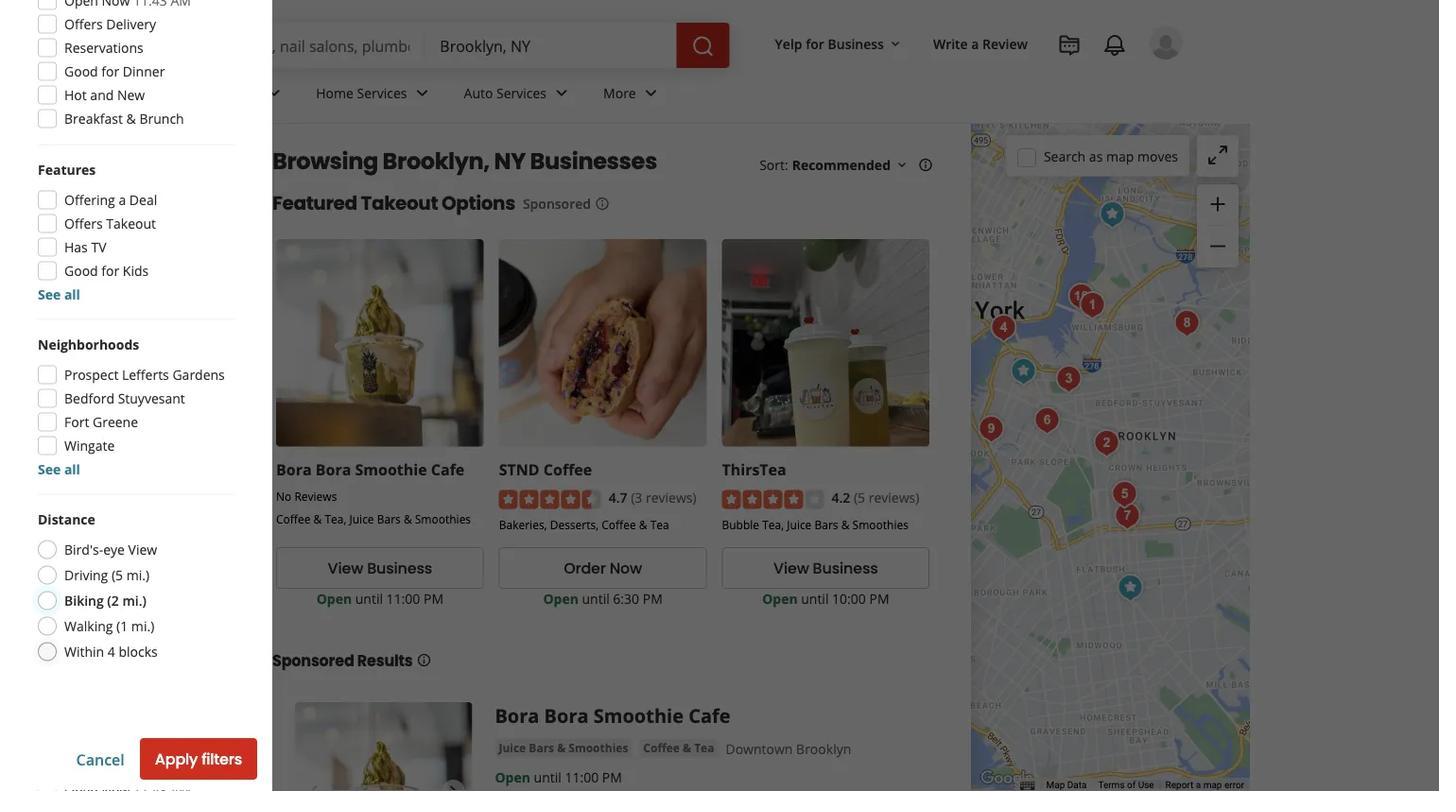 Task type: locate. For each thing, give the bounding box(es) containing it.
view for thirstea
[[774, 558, 809, 580]]

1 vertical spatial has tv
[[64, 537, 106, 555]]

0 vertical spatial smoothie
[[355, 459, 427, 480]]

brunch up $$$
[[139, 110, 184, 128]]

smoothie
[[355, 459, 427, 480], [594, 703, 684, 729]]

10:00
[[833, 590, 866, 608]]

see up distance
[[38, 461, 61, 479]]

the river café image
[[985, 309, 1023, 347]]

good for kids up open now
[[64, 263, 149, 280]]

$$$ button
[[136, 196, 183, 225]]

3 all from the top
[[64, 585, 80, 603]]

0 vertical spatial wingate
[[64, 438, 115, 455]]

biking (2 mi.)
[[64, 593, 147, 611]]

smoothies down bora bora smoothie cafe
[[569, 741, 628, 756]]

open until 11:00 pm up results
[[317, 590, 444, 608]]

1 horizontal spatial reviews)
[[869, 489, 920, 507]]

0 vertical spatial new
[[117, 87, 145, 105]]

2 delivery from the top
[[106, 314, 156, 332]]

&
[[126, 110, 136, 128], [126, 409, 136, 427], [314, 512, 322, 528], [404, 512, 412, 528], [639, 517, 648, 533], [842, 517, 850, 533], [557, 741, 566, 756], [683, 741, 692, 756]]

map right as
[[1107, 147, 1135, 165]]

3 offers from the top
[[64, 314, 103, 332]]

map
[[1047, 780, 1065, 791]]

group containing suggested
[[32, 260, 235, 433]]

1 vertical spatial good for kids
[[64, 561, 149, 579]]

0 horizontal spatial open until 11:00 pm
[[317, 590, 444, 608]]

1 vertical spatial offering
[[64, 490, 115, 508]]

cafe inside bora bora smoothie cafe no reviews coffee & tea, juice bars & smoothies
[[431, 459, 465, 480]]

4 24 chevron down v2 image from the left
[[640, 82, 663, 104]]

2 new from the top
[[117, 385, 145, 403]]

1 horizontal spatial smoothie
[[594, 703, 684, 729]]

0 vertical spatial greene
[[93, 414, 138, 432]]

1 vertical spatial brunch
[[139, 409, 184, 427]]

as
[[1090, 147, 1103, 165]]

pm for thirstea
[[870, 590, 890, 608]]

fort inside fort greene wingate
[[64, 712, 89, 730]]

map for error
[[1204, 780, 1223, 791]]

open left 10:00
[[763, 590, 798, 608]]

see all up walking
[[38, 585, 80, 603]]

0 horizontal spatial reviews)
[[646, 489, 697, 507]]

$
[[62, 202, 69, 218]]

24 chevron down v2 image left home
[[263, 82, 286, 104]]

user actions element
[[760, 24, 1210, 140]]

0 vertical spatial good for dinner
[[64, 63, 165, 81]]

good for kids
[[64, 263, 149, 280], [64, 561, 149, 579]]

(5 right 4.2
[[854, 489, 866, 507]]

1 vertical spatial reservations
[[64, 338, 144, 356]]

1 kids from the top
[[123, 263, 149, 280]]

1 vertical spatial offers delivery
[[64, 314, 156, 332]]

0 vertical spatial brunch
[[139, 110, 184, 128]]

pm for stnd coffee
[[643, 590, 663, 608]]

2 all from the top
[[64, 461, 80, 479]]

1 offers takeout from the top
[[64, 215, 156, 233]]

24 chevron down v2 image left auto
[[411, 82, 434, 104]]

has down distance
[[64, 537, 88, 555]]

0 vertical spatial now
[[102, 290, 130, 308]]

tv up driving (5 mi.)
[[91, 537, 106, 555]]

24 chevron down v2 image inside auto services "link"
[[551, 82, 573, 104]]

notifications image
[[1104, 34, 1127, 57]]

smoothie inside bora bora smoothie cafe no reviews coffee & tea, juice bars & smoothies
[[355, 459, 427, 480]]

greene up cancel
[[93, 712, 138, 730]]

1 offers delivery from the top
[[64, 16, 156, 34]]

until up results
[[355, 590, 383, 608]]

fort for fort greene
[[64, 414, 89, 432]]

1 breakfast & brunch from the top
[[64, 110, 184, 128]]

offers delivery
[[64, 16, 156, 34], [64, 314, 156, 332]]

see for second see all button from the bottom
[[38, 585, 61, 603]]

0 vertical spatial 11:00
[[387, 590, 420, 608]]

hot and new down "prospect"
[[64, 385, 145, 403]]

services right home
[[357, 84, 407, 102]]

bars
[[377, 512, 401, 528], [815, 517, 839, 533], [529, 741, 554, 756]]

1 horizontal spatial view business link
[[722, 548, 930, 589]]

good for kids down bird's-eye view
[[64, 561, 149, 579]]

barboncino pizza & bar image
[[1088, 425, 1126, 463]]

4
[[108, 644, 115, 662]]

fort up cancel
[[64, 712, 89, 730]]

breakfast & brunch
[[64, 110, 184, 128], [64, 409, 184, 427]]

2 24 chevron down v2 image from the left
[[411, 82, 434, 104]]

breakfast
[[64, 110, 123, 128], [64, 409, 123, 427]]

use
[[1139, 780, 1155, 791]]

stuyvesant
[[118, 390, 185, 408]]

all down fort greene wingate
[[64, 760, 80, 778]]

1 horizontal spatial tea
[[694, 741, 715, 756]]

16 chevron down v2 image
[[888, 37, 903, 52]]

wingate
[[64, 438, 115, 455], [64, 736, 115, 754]]

2 see from the top
[[38, 461, 61, 479]]

11:00 up results
[[387, 590, 420, 608]]

mi.) right (1
[[131, 618, 154, 636]]

0 horizontal spatial 11:00
[[387, 590, 420, 608]]

open until 11:00 pm
[[317, 590, 444, 608], [495, 769, 622, 787]]

business down bora bora smoothie cafe no reviews coffee & tea, juice bars & smoothies
[[367, 558, 432, 580]]

bora bora smoothie cafe link
[[276, 459, 465, 480], [495, 703, 731, 729]]

1 horizontal spatial map
[[1204, 780, 1223, 791]]

0 vertical spatial offers delivery
[[64, 16, 156, 34]]

1 vertical spatial good for dinner
[[64, 361, 165, 379]]

downtown
[[726, 740, 793, 758]]

see all down suggested
[[38, 286, 80, 304]]

juice bars & smoothies button
[[495, 739, 632, 758]]

1 vertical spatial kids
[[123, 561, 149, 579]]

(2
[[107, 593, 119, 611]]

until left 6:30
[[582, 590, 610, 608]]

0 vertical spatial dinner
[[123, 63, 165, 81]]

0 horizontal spatial map
[[1107, 147, 1135, 165]]

takeout right $
[[106, 215, 156, 233]]

24 chevron down v2 image right auto services
[[551, 82, 573, 104]]

(5 down the eye
[[112, 567, 123, 585]]

group
[[38, 161, 235, 305], [1198, 184, 1239, 268], [32, 260, 235, 433], [38, 336, 235, 480], [32, 459, 235, 603], [32, 634, 235, 778]]

coffee inside button
[[644, 741, 680, 756]]

0 vertical spatial neighborhoods
[[38, 336, 139, 354]]

2 offers delivery from the top
[[64, 314, 156, 332]]

1 vertical spatial hot
[[64, 385, 87, 403]]

cafe up coffee & tea at the bottom of page
[[689, 703, 731, 729]]

1 vertical spatial greene
[[93, 712, 138, 730]]

2 view business link from the left
[[722, 548, 930, 589]]

option group
[[38, 511, 235, 665]]

features
[[38, 161, 96, 179], [38, 460, 96, 478]]

services for home services
[[357, 84, 407, 102]]

no
[[276, 489, 292, 504]]

suggested
[[38, 260, 105, 278]]

0 vertical spatial hot and new
[[64, 87, 145, 105]]

smoothies down the 4.2 (5 reviews)
[[853, 517, 909, 533]]

view business
[[328, 558, 432, 580], [774, 558, 878, 580]]

view business for thirstea
[[774, 558, 878, 580]]

home services
[[316, 84, 407, 102]]

eye
[[103, 542, 125, 560]]

0 vertical spatial reservations
[[64, 39, 144, 57]]

1 vertical spatial wingate
[[64, 736, 115, 754]]

wingate down "fort greene"
[[64, 438, 115, 455]]

3 good from the top
[[64, 361, 98, 379]]

1 vertical spatial cafe
[[689, 703, 731, 729]]

write
[[934, 35, 968, 52]]

0 vertical spatial deal
[[129, 192, 157, 210]]

1 vertical spatial tea
[[694, 741, 715, 756]]

hot up filters
[[64, 87, 87, 105]]

map data
[[1047, 780, 1087, 791]]

0 vertical spatial breakfast & brunch
[[64, 110, 184, 128]]

2 hot and new from the top
[[64, 385, 145, 403]]

open up sponsored results
[[317, 590, 352, 608]]

1 vertical spatial tv
[[91, 537, 106, 555]]

evelina image
[[1051, 360, 1088, 398]]

1 horizontal spatial view
[[328, 558, 363, 580]]

mi.) down bird's-eye view
[[126, 567, 150, 585]]

coffee down bora bora smoothie cafe
[[644, 741, 680, 756]]

bird's-
[[64, 542, 103, 560]]

24 chevron down v2 image right more
[[640, 82, 663, 104]]

view business for bora bora smoothie cafe
[[328, 558, 432, 580]]

bars inside bora bora smoothie cafe no reviews coffee & tea, juice bars & smoothies
[[377, 512, 401, 528]]

1 fort from the top
[[64, 414, 89, 432]]

open down the order
[[543, 590, 579, 608]]

coffee down 'no'
[[276, 512, 311, 528]]

features up $
[[38, 161, 96, 179]]

1 vertical spatial deal
[[129, 490, 157, 508]]

hot
[[64, 87, 87, 105], [64, 385, 87, 403]]

all up distance
[[64, 461, 80, 479]]

business categories element
[[170, 68, 1183, 123]]

delivery
[[106, 16, 156, 34], [106, 314, 156, 332]]

0 horizontal spatial services
[[357, 84, 407, 102]]

offering down filters
[[64, 192, 115, 210]]

4.2 (5 reviews)
[[832, 489, 920, 507]]

has up suggested
[[64, 239, 88, 257]]

1 vertical spatial open until 11:00 pm
[[495, 769, 622, 787]]

1 deal from the top
[[129, 192, 157, 210]]

thirstea link
[[722, 459, 787, 480]]

a up the eye
[[119, 490, 126, 508]]

1 all from the top
[[64, 286, 80, 304]]

4 offers from the top
[[64, 514, 103, 532]]

reviews) right 4.2
[[869, 489, 920, 507]]

hot and new up filters
[[64, 87, 145, 105]]

offering a deal
[[64, 192, 157, 210], [64, 490, 157, 508]]

tea down 4.7 (3 reviews)
[[651, 517, 669, 533]]

1 horizontal spatial now
[[610, 558, 642, 580]]

2 reservations from the top
[[64, 338, 144, 356]]

0 vertical spatial map
[[1107, 147, 1135, 165]]

0 vertical spatial delivery
[[106, 16, 156, 34]]

until
[[355, 590, 383, 608], [582, 590, 610, 608], [801, 590, 829, 608], [534, 769, 562, 787]]

mi.) right (2
[[122, 593, 147, 611]]

0 vertical spatial (5
[[854, 489, 866, 507]]

1 has from the top
[[64, 239, 88, 257]]

business left 16 chevron down v2 icon
[[828, 35, 884, 52]]

greene down bedford stuyvesant
[[93, 414, 138, 432]]

bora bora smoothie cafe link up juice bars & smoothies
[[495, 703, 731, 729]]

reviews) for view business
[[869, 489, 920, 507]]

greene for fort greene
[[93, 414, 138, 432]]

home
[[316, 84, 354, 102]]

keyboard shortcuts image
[[1020, 782, 1035, 791]]

1 hot from the top
[[64, 87, 87, 105]]

3 24 chevron down v2 image from the left
[[551, 82, 573, 104]]

takeout for fourth see all button from the bottom
[[106, 215, 156, 233]]

4 see all from the top
[[38, 760, 80, 778]]

reservations
[[64, 39, 144, 57], [64, 338, 144, 356]]

more link
[[588, 68, 678, 123]]

0 horizontal spatial juice
[[350, 512, 374, 528]]

search image
[[692, 35, 715, 58]]

0 vertical spatial breakfast
[[64, 110, 123, 128]]

view inside option group
[[128, 542, 157, 560]]

1 services from the left
[[357, 84, 407, 102]]

cafe left stnd
[[431, 459, 465, 480]]

for
[[806, 35, 825, 52], [102, 63, 119, 81], [102, 263, 119, 280], [102, 361, 119, 379], [102, 561, 119, 579]]

open until 6:30 pm
[[543, 590, 663, 608]]

1 horizontal spatial services
[[497, 84, 547, 102]]

now up 6:30
[[610, 558, 642, 580]]

a left $$$ "button"
[[119, 192, 126, 210]]

pm
[[424, 590, 444, 608], [643, 590, 663, 608], [870, 590, 890, 608], [602, 769, 622, 787]]

map
[[1107, 147, 1135, 165], [1204, 780, 1223, 791]]

brooklyn
[[797, 740, 852, 758]]

1 see all from the top
[[38, 286, 80, 304]]

until for bora bora smoothie cafe
[[355, 590, 383, 608]]

4 see all button from the top
[[38, 760, 80, 778]]

16 info v2 image right results
[[417, 653, 432, 668]]

2 horizontal spatial bars
[[815, 517, 839, 533]]

of
[[1128, 780, 1136, 791]]

cafe
[[431, 459, 465, 480], [689, 703, 731, 729]]

1 view business from the left
[[328, 558, 432, 580]]

1 reviews) from the left
[[646, 489, 697, 507]]

see all button down suggested
[[38, 286, 80, 304]]

1 vertical spatial 11:00
[[565, 769, 599, 787]]

offers
[[64, 16, 103, 34], [64, 215, 103, 233], [64, 314, 103, 332], [64, 514, 103, 532]]

3 see from the top
[[38, 585, 61, 603]]

greene for fort greene wingate
[[93, 712, 138, 730]]

business inside button
[[828, 35, 884, 52]]

delivery inside group
[[106, 314, 156, 332]]

0 vertical spatial has tv
[[64, 239, 106, 257]]

1 vertical spatial smoothie
[[594, 703, 684, 729]]

within
[[64, 644, 104, 662]]

business up 10:00
[[813, 558, 878, 580]]

smoothies left bakeries,
[[415, 512, 471, 528]]

services for auto services
[[497, 84, 547, 102]]

smoothie for bora bora smoothie cafe no reviews coffee & tea, juice bars & smoothies
[[355, 459, 427, 480]]

0 horizontal spatial view
[[128, 542, 157, 560]]

1 vertical spatial now
[[610, 558, 642, 580]]

open until 11:00 pm down juice bars & smoothies link
[[495, 769, 622, 787]]

1 neighborhoods from the top
[[38, 336, 139, 354]]

has tv for fourth see all button from the bottom
[[64, 239, 106, 257]]

blocks
[[119, 644, 158, 662]]

$$
[[106, 202, 119, 218]]

2 offers takeout from the top
[[64, 514, 156, 532]]

0 vertical spatial offering
[[64, 192, 115, 210]]

smoothies
[[415, 512, 471, 528], [853, 517, 909, 533], [569, 741, 628, 756]]

offers inside group
[[64, 314, 103, 332]]

1 brunch from the top
[[139, 110, 184, 128]]

0 horizontal spatial now
[[102, 290, 130, 308]]

coffee & tea button
[[640, 739, 718, 758]]

16 info v2 image
[[595, 196, 610, 211], [417, 653, 432, 668]]

1 vertical spatial neighborhoods
[[38, 635, 139, 653]]

1 greene from the top
[[93, 414, 138, 432]]

1 horizontal spatial sponsored
[[523, 194, 591, 212]]

until for stnd coffee
[[582, 590, 610, 608]]

3 see all button from the top
[[38, 585, 80, 603]]

0 vertical spatial fort
[[64, 414, 89, 432]]

until left 10:00
[[801, 590, 829, 608]]

takeout for second see all button from the bottom
[[106, 514, 156, 532]]

1 vertical spatial (5
[[112, 567, 123, 585]]

features up distance
[[38, 460, 96, 478]]

search
[[1044, 147, 1086, 165]]

1 vertical spatial sponsored
[[272, 650, 354, 672]]

services right auto
[[497, 84, 547, 102]]

terms of use
[[1099, 780, 1155, 791]]

2 horizontal spatial view
[[774, 558, 809, 580]]

open for thirstea
[[763, 590, 798, 608]]

services
[[357, 84, 407, 102], [497, 84, 547, 102]]

2 has tv from the top
[[64, 537, 106, 555]]

1 vertical spatial hot and new
[[64, 385, 145, 403]]

kids up open now
[[123, 263, 149, 280]]

see all down fort greene wingate
[[38, 760, 80, 778]]

None search field
[[173, 23, 734, 68]]

2 greene from the top
[[93, 712, 138, 730]]

sponsored for sponsored
[[523, 194, 591, 212]]

open
[[64, 290, 98, 308], [317, 590, 352, 608], [543, 590, 579, 608], [763, 590, 798, 608], [495, 769, 531, 787]]

peter luger image
[[1074, 287, 1112, 324]]

24 chevron down v2 image for auto services
[[551, 82, 573, 104]]

16 info v2 image down businesses
[[595, 196, 610, 211]]

2 good for dinner from the top
[[64, 361, 165, 379]]

24 chevron down v2 image inside the 'more' link
[[640, 82, 663, 104]]

breakfast up filters
[[64, 110, 123, 128]]

4 good from the top
[[64, 561, 98, 579]]

wingate inside fort greene wingate
[[64, 736, 115, 754]]

(5 for mi.)
[[112, 567, 123, 585]]

smoothies inside bora bora smoothie cafe no reviews coffee & tea, juice bars & smoothies
[[415, 512, 471, 528]]

tea, down 4.2 star rating image
[[763, 517, 784, 533]]

filters
[[202, 749, 242, 770]]

1 features from the top
[[38, 161, 96, 179]]

view business link up the open until 10:00 pm
[[722, 548, 930, 589]]

0 horizontal spatial bora bora smoothie cafe link
[[276, 459, 465, 480]]

see left biking
[[38, 585, 61, 603]]

0 vertical spatial mi.)
[[126, 567, 150, 585]]

1 vertical spatial features
[[38, 460, 96, 478]]

1 horizontal spatial view business
[[774, 558, 878, 580]]

0 horizontal spatial smoothie
[[355, 459, 427, 480]]

2 and from the top
[[90, 385, 114, 403]]

stnd coffee link
[[499, 459, 592, 480]]

bora bora smoothie cafe link up "reviews"
[[276, 459, 465, 480]]

(5 for reviews)
[[854, 489, 866, 507]]

1 vertical spatial map
[[1204, 780, 1223, 791]]

smoothie for bora bora smoothie cafe
[[594, 703, 684, 729]]

map left error
[[1204, 780, 1223, 791]]

2 vertical spatial mi.)
[[131, 618, 154, 636]]

buttermilk channel image
[[973, 411, 1011, 448]]

1 horizontal spatial open until 11:00 pm
[[495, 769, 622, 787]]

0 horizontal spatial (5
[[112, 567, 123, 585]]

1 view business link from the left
[[276, 548, 484, 589]]

bakeries, desserts, coffee & tea
[[499, 517, 669, 533]]

deal up bird's-eye view
[[129, 490, 157, 508]]

0 vertical spatial hot
[[64, 87, 87, 105]]

view business link down bora bora smoothie cafe no reviews coffee & tea, juice bars & smoothies
[[276, 548, 484, 589]]

1 horizontal spatial bars
[[529, 741, 554, 756]]

0 vertical spatial offers takeout
[[64, 215, 156, 233]]

see for fourth see all button from the bottom
[[38, 286, 61, 304]]

1 vertical spatial dinner
[[123, 361, 165, 379]]

tea left downtown
[[694, 741, 715, 756]]

hot down "prospect"
[[64, 385, 87, 403]]

24 chevron down v2 image for more
[[640, 82, 663, 104]]

zoom in image
[[1207, 193, 1230, 216]]

see all up distance
[[38, 461, 80, 479]]

projects image
[[1059, 34, 1081, 57]]

reviews)
[[646, 489, 697, 507], [869, 489, 920, 507]]

greene inside fort greene wingate
[[93, 712, 138, 730]]

expand map image
[[1207, 144, 1230, 166]]

featured
[[272, 190, 357, 217]]

until down juice bars & smoothies link
[[534, 769, 562, 787]]

mi.) for driving (5 mi.)
[[126, 567, 150, 585]]

view right the eye
[[128, 542, 157, 560]]

tea, inside bora bora smoothie cafe no reviews coffee & tea, juice bars & smoothies
[[325, 512, 347, 528]]

1 vertical spatial 16 info v2 image
[[417, 653, 432, 668]]

has tv up suggested
[[64, 239, 106, 257]]

2 wingate from the top
[[64, 736, 115, 754]]

now inside group
[[102, 290, 130, 308]]

2 see all button from the top
[[38, 461, 80, 479]]

see for third see all button from the bottom of the page
[[38, 461, 61, 479]]

map for moves
[[1107, 147, 1135, 165]]

2 good from the top
[[64, 263, 98, 280]]

2 services from the left
[[497, 84, 547, 102]]

mi.)
[[126, 567, 150, 585], [122, 593, 147, 611], [131, 618, 154, 636]]

1 vertical spatial breakfast
[[64, 409, 123, 427]]

1 see from the top
[[38, 286, 61, 304]]

0 vertical spatial tv
[[91, 239, 106, 257]]

yelp for business button
[[768, 26, 911, 61]]

1 good from the top
[[64, 63, 98, 81]]

now down suggested
[[102, 290, 130, 308]]

terms
[[1099, 780, 1125, 791]]

bora bora smoothie cafe
[[495, 703, 731, 729]]

0 horizontal spatial view business link
[[276, 548, 484, 589]]

0 horizontal spatial 16 info v2 image
[[417, 653, 432, 668]]

breakfast & brunch down bedford stuyvesant
[[64, 409, 184, 427]]

2 view business from the left
[[774, 558, 878, 580]]

has for second see all button from the bottom
[[64, 537, 88, 555]]

aunts et uncles image
[[1109, 498, 1147, 535]]

coffee inside bora bora smoothie cafe no reviews coffee & tea, juice bars & smoothies
[[276, 512, 311, 528]]

0 horizontal spatial tea,
[[325, 512, 347, 528]]

0 horizontal spatial bars
[[377, 512, 401, 528]]

1 vertical spatial offering a deal
[[64, 490, 157, 508]]

4 see from the top
[[38, 760, 61, 778]]

services inside "link"
[[497, 84, 547, 102]]

3 see all from the top
[[38, 585, 80, 603]]

see down suggested
[[38, 286, 61, 304]]

zoom out image
[[1207, 235, 1230, 258]]

kids down the eye
[[123, 561, 149, 579]]

data
[[1068, 780, 1087, 791]]

24 chevron down v2 image inside home services link
[[411, 82, 434, 104]]

takeout up the eye
[[106, 514, 156, 532]]

view business down bora bora smoothie cafe no reviews coffee & tea, juice bars & smoothies
[[328, 558, 432, 580]]

see all button up distance
[[38, 461, 80, 479]]

2 has from the top
[[64, 537, 88, 555]]

prospect
[[64, 367, 119, 385]]

breakfast & brunch up filters
[[64, 110, 184, 128]]

2 neighborhoods from the top
[[38, 635, 139, 653]]

0 vertical spatial open until 11:00 pm
[[317, 590, 444, 608]]

dinner
[[123, 63, 165, 81], [123, 361, 165, 379]]

has tv for second see all button from the bottom
[[64, 537, 106, 555]]

0 vertical spatial offering a deal
[[64, 192, 157, 210]]

business for bora bora smoothie cafe
[[367, 558, 432, 580]]

2 features from the top
[[38, 460, 96, 478]]

2 fort from the top
[[64, 712, 89, 730]]

0 horizontal spatial cafe
[[431, 459, 465, 480]]

view up the open until 10:00 pm
[[774, 558, 809, 580]]

1 horizontal spatial (5
[[854, 489, 866, 507]]

neighborhoods for third see all button from the bottom of the page
[[38, 336, 139, 354]]

brunch down stuyvesant
[[139, 409, 184, 427]]

has tv up 'driving'
[[64, 537, 106, 555]]

2 reviews) from the left
[[869, 489, 920, 507]]

0 vertical spatial sponsored
[[523, 194, 591, 212]]

24 chevron down v2 image
[[263, 82, 286, 104], [411, 82, 434, 104], [551, 82, 573, 104], [640, 82, 663, 104]]

view business up the open until 10:00 pm
[[774, 558, 878, 580]]

deal right $$
[[129, 192, 157, 210]]

fort greene wingate
[[64, 712, 138, 754]]

see all button down fort greene wingate
[[38, 760, 80, 778]]

coffee & tea
[[644, 741, 715, 756]]

0 vertical spatial good for kids
[[64, 263, 149, 280]]

view
[[128, 542, 157, 560], [328, 558, 363, 580], [774, 558, 809, 580]]

1 vertical spatial and
[[90, 385, 114, 403]]

1 see all button from the top
[[38, 286, 80, 304]]

offering up distance
[[64, 490, 115, 508]]

2 see all from the top
[[38, 461, 80, 479]]

1 vertical spatial offers takeout
[[64, 514, 156, 532]]

tea
[[651, 517, 669, 533], [694, 741, 715, 756]]

sponsored left results
[[272, 650, 354, 672]]

0 vertical spatial kids
[[123, 263, 149, 280]]

1 horizontal spatial bora bora smoothie cafe link
[[495, 703, 731, 729]]

view down "reviews"
[[328, 558, 363, 580]]

1 has tv from the top
[[64, 239, 106, 257]]

1 vertical spatial fort
[[64, 712, 89, 730]]



Task type: vqa. For each thing, say whether or not it's contained in the screenshot.
the control
no



Task type: describe. For each thing, give the bounding box(es) containing it.
$$$
[[150, 202, 169, 218]]

2 deal from the top
[[129, 490, 157, 508]]

business for thirstea
[[813, 558, 878, 580]]

until for thirstea
[[801, 590, 829, 608]]

open down suggested
[[64, 290, 98, 308]]

1 reservations from the top
[[64, 39, 144, 57]]

1 horizontal spatial 16 info v2 image
[[595, 196, 610, 211]]

see for first see all button from the bottom
[[38, 760, 61, 778]]

auto services link
[[449, 68, 588, 123]]

1 offering a deal from the top
[[64, 192, 157, 210]]

desserts,
[[550, 517, 599, 533]]

24 chevron down v2 image for home services
[[411, 82, 434, 104]]

walking (1 mi.)
[[64, 618, 154, 636]]

open for stnd coffee
[[543, 590, 579, 608]]

1 horizontal spatial 11:00
[[565, 769, 599, 787]]

juice bars & smoothies
[[499, 741, 628, 756]]

stnd
[[499, 459, 540, 480]]

cancel button
[[76, 749, 125, 770]]

bars inside button
[[529, 741, 554, 756]]

1 vertical spatial bora bora smoothie cafe link
[[495, 703, 731, 729]]

1 good for kids from the top
[[64, 263, 149, 280]]

4.7 star rating image
[[499, 491, 601, 510]]

stnd coffee
[[499, 459, 592, 480]]

coffee down the 4.7
[[602, 517, 636, 533]]

$ button
[[42, 196, 89, 225]]

write a review
[[934, 35, 1028, 52]]

terms of use link
[[1099, 780, 1155, 791]]

yelp
[[775, 35, 803, 52]]

write a review link
[[926, 26, 1036, 61]]

order now link
[[499, 548, 707, 589]]

browsing
[[272, 146, 378, 177]]

now for order now
[[610, 558, 642, 580]]

gardens
[[173, 367, 225, 385]]

bora bora smoothie cafe no reviews coffee & tea, juice bars & smoothies
[[276, 459, 471, 528]]

lefferts
[[122, 367, 169, 385]]

sponsored results
[[272, 650, 413, 672]]

2 tv from the top
[[91, 537, 106, 555]]

open until 10:00 pm
[[763, 590, 890, 608]]

see all for first see all button from the bottom
[[38, 760, 80, 778]]

1 tv from the top
[[91, 239, 106, 257]]

2 offering from the top
[[64, 490, 115, 508]]

results
[[357, 650, 413, 672]]

see all for fourth see all button from the bottom
[[38, 286, 80, 304]]

open for bora bora smoothie cafe
[[317, 590, 352, 608]]

now for open now
[[102, 290, 130, 308]]

smoothies inside button
[[569, 741, 628, 756]]

has for fourth see all button from the bottom
[[64, 239, 88, 257]]

bakeries,
[[499, 517, 547, 533]]

1 offering from the top
[[64, 192, 115, 210]]

see all for second see all button from the bottom
[[38, 585, 80, 603]]

4.2 star rating image
[[722, 491, 824, 510]]

apply filters
[[155, 749, 242, 770]]

zanmi image
[[1106, 476, 1144, 514]]

bird's-eye view
[[64, 542, 157, 560]]

2 offering a deal from the top
[[64, 490, 157, 508]]

fort for fort greene wingate
[[64, 712, 89, 730]]

mi.) for walking (1 mi.)
[[131, 618, 154, 636]]

businesses
[[530, 146, 657, 177]]

fort greene
[[64, 414, 138, 432]]

2 kids from the top
[[123, 561, 149, 579]]

google image
[[976, 767, 1039, 792]]

auto
[[464, 84, 493, 102]]

sort:
[[760, 156, 789, 174]]

map region
[[736, 64, 1440, 792]]

bedford stuyvesant
[[64, 390, 185, 408]]

1 and from the top
[[90, 87, 114, 105]]

4.2
[[832, 489, 851, 507]]

and inside group
[[90, 385, 114, 403]]

order
[[564, 558, 606, 580]]

coffee & tea link
[[640, 739, 718, 758]]

open now
[[64, 290, 130, 308]]

brooklyn,
[[383, 146, 490, 177]]

neighborhoods for first see all button from the bottom
[[38, 635, 139, 653]]

features for second see all button from the bottom
[[38, 460, 96, 478]]

takeout down brooklyn,
[[361, 190, 438, 217]]

hot and new inside group
[[64, 385, 145, 403]]

view business link for bora bora smoothie cafe
[[276, 548, 484, 589]]

juice inside bora bora smoothie cafe no reviews coffee & tea, juice bars & smoothies
[[350, 512, 374, 528]]

next image
[[442, 780, 465, 792]]

cafe for bora bora smoothie cafe no reviews coffee & tea, juice bars & smoothies
[[431, 459, 465, 480]]

a right report on the bottom right of the page
[[1196, 780, 1202, 791]]

juice inside button
[[499, 741, 526, 756]]

1 breakfast from the top
[[64, 110, 123, 128]]

view business link for thirstea
[[722, 548, 930, 589]]

1 dinner from the top
[[123, 63, 165, 81]]

6:30
[[613, 590, 640, 608]]

1 new from the top
[[117, 87, 145, 105]]

yelp for business
[[775, 35, 884, 52]]

2 hot from the top
[[64, 385, 87, 403]]

filters
[[38, 155, 85, 175]]

options
[[442, 190, 515, 217]]

features for fourth see all button from the bottom
[[38, 161, 96, 179]]

cafe for bora bora smoothie cafe
[[689, 703, 731, 729]]

1 wingate from the top
[[64, 438, 115, 455]]

starbucks image
[[1112, 569, 1150, 607]]

2 horizontal spatial juice
[[787, 517, 812, 533]]

2 good for kids from the top
[[64, 561, 149, 579]]

1 24 chevron down v2 image from the left
[[263, 82, 286, 104]]

aska image
[[1063, 278, 1101, 316]]

2 breakfast from the top
[[64, 409, 123, 427]]

apply
[[155, 749, 198, 770]]

mi.) for biking (2 mi.)
[[122, 593, 147, 611]]

coffee up 4.7 star rating image
[[544, 459, 592, 480]]

$$ button
[[89, 196, 136, 225]]

biking
[[64, 593, 104, 611]]

report a map error link
[[1166, 780, 1245, 791]]

prospect lefferts gardens
[[64, 367, 225, 385]]

driving
[[64, 567, 108, 585]]

auto services
[[464, 84, 547, 102]]

option group containing distance
[[38, 511, 235, 665]]

1 offers from the top
[[64, 16, 103, 34]]

0 vertical spatial bora bora smoothie cafe link
[[276, 459, 465, 480]]

1 hot and new from the top
[[64, 87, 145, 105]]

pm for bora bora smoothie cafe
[[424, 590, 444, 608]]

2 brunch from the top
[[139, 409, 184, 427]]

4 all from the top
[[64, 760, 80, 778]]

cancel
[[76, 749, 125, 770]]

juice bars & smoothies link
[[495, 739, 632, 758]]

report a map error
[[1166, 780, 1245, 791]]

2 horizontal spatial smoothies
[[853, 517, 909, 533]]

map data button
[[1047, 779, 1087, 792]]

bogota latin bistro image
[[1029, 402, 1067, 440]]

walking
[[64, 618, 113, 636]]

apply filters button
[[140, 739, 257, 780]]

order now
[[564, 558, 642, 580]]

& inside 'link'
[[683, 741, 692, 756]]

2 offers from the top
[[64, 215, 103, 233]]

0 vertical spatial tea
[[651, 517, 669, 533]]

review
[[983, 35, 1028, 52]]

home services link
[[301, 68, 449, 123]]

1 good for dinner from the top
[[64, 63, 165, 81]]

browsing brooklyn, ny businesses
[[272, 146, 657, 177]]

bunna cafe image
[[1169, 305, 1207, 342]]

thirstea
[[722, 459, 787, 480]]

(3
[[631, 489, 643, 507]]

slideshow element
[[295, 703, 472, 792]]

1 delivery from the top
[[106, 16, 156, 34]]

for inside button
[[806, 35, 825, 52]]

error
[[1225, 780, 1245, 791]]

reviews
[[295, 489, 337, 504]]

previous image
[[303, 780, 325, 792]]

view for bora bora smoothie cafe
[[328, 558, 363, 580]]

sponsored for sponsored results
[[272, 650, 354, 672]]

tea inside button
[[694, 741, 715, 756]]

good for dinner inside group
[[64, 361, 165, 379]]

search as map moves
[[1044, 147, 1179, 165]]

within 4 blocks
[[64, 644, 158, 662]]

downtown brooklyn
[[726, 740, 852, 758]]

see all for third see all button from the bottom of the page
[[38, 461, 80, 479]]

4.7 (3 reviews)
[[609, 489, 697, 507]]

reviews) for order now
[[646, 489, 697, 507]]

2 breakfast & brunch from the top
[[64, 409, 184, 427]]

ny
[[494, 146, 526, 177]]

a right write
[[972, 35, 980, 52]]

16 info v2 image
[[919, 157, 934, 172]]

(1
[[116, 618, 128, 636]]

1 horizontal spatial tea,
[[763, 517, 784, 533]]

open down juice bars & smoothies link
[[495, 769, 531, 787]]

more
[[604, 84, 636, 102]]

bora bora smoothie cafe image
[[1005, 353, 1043, 391]]

driving (5 mi.)
[[64, 567, 150, 585]]

stnd coffee image
[[1094, 196, 1132, 234]]

2 dinner from the top
[[123, 361, 165, 379]]



